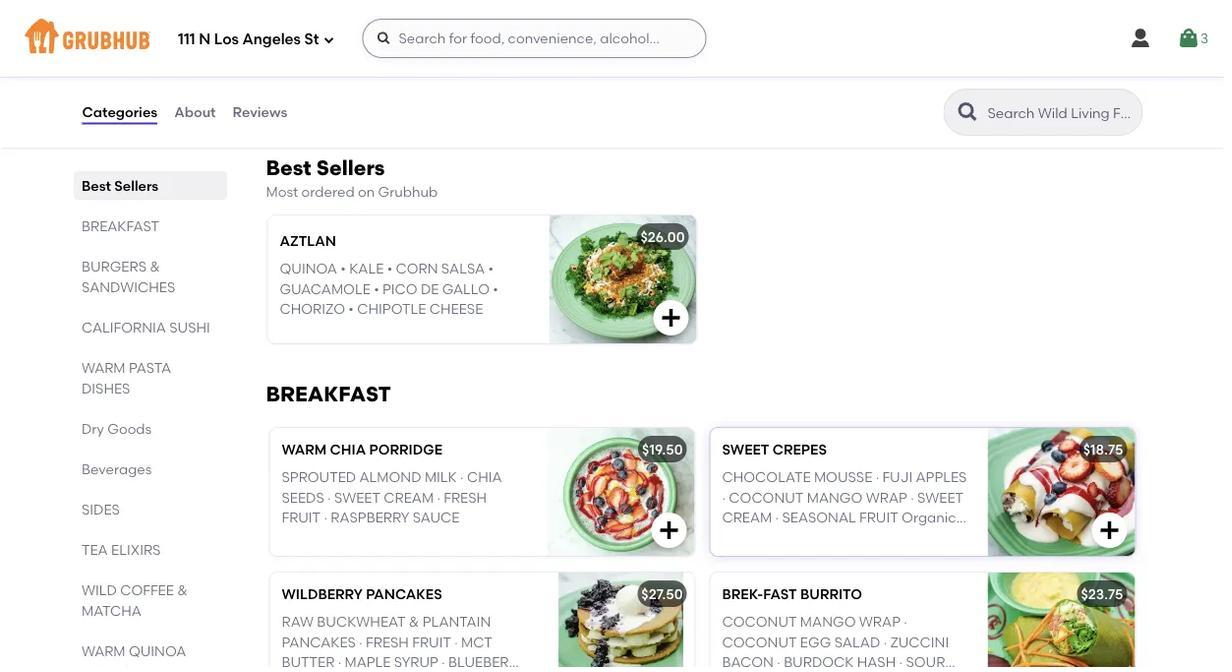 Task type: locate. For each thing, give the bounding box(es) containing it.
cream inside chocolate mousse · fuji apples · coconut mango wrap · sweet cream · seasonal fruit  organic, dairy free, & raw
[[723, 509, 773, 526]]

· left maple
[[338, 653, 342, 667]]

pancakes up butter
[[282, 634, 356, 650]]

1 horizontal spatial promo image
[[876, 37, 948, 109]]

1 horizontal spatial offer
[[640, 46, 674, 63]]

coconut down chocolate on the bottom right of page
[[729, 489, 804, 506]]

sweet up "raspberry"
[[334, 489, 381, 506]]

orders inside $6 off offer valid on first orders of $23 or more.
[[406, 46, 449, 63]]

warm up dishes
[[81, 359, 125, 376]]

2 off from the left
[[658, 22, 676, 39]]

cream inside sprouted almond milk · chia seeds · sweet cream · fresh fruit · raspberry sauce
[[384, 489, 434, 506]]

& right the coffee
[[177, 581, 187, 598]]

coconut
[[729, 489, 804, 506], [723, 614, 797, 630], [723, 634, 797, 650]]

breakfast down best sellers
[[81, 217, 159, 234]]

valid for $7 off
[[677, 46, 709, 63]]

0 vertical spatial of
[[452, 46, 465, 63]]

ordered
[[302, 183, 355, 200]]

1 vertical spatial wrap
[[860, 614, 901, 630]]

offer up $47
[[640, 46, 674, 63]]

brek-
[[723, 586, 764, 602]]

more. right $47
[[699, 66, 737, 83]]

2 horizontal spatial sweet
[[918, 489, 964, 506]]

1 horizontal spatial chia
[[467, 469, 502, 486]]

of inside $7 off offer valid on qualifying orders of $47 or more.
[[640, 66, 653, 83]]

sushi
[[169, 319, 210, 335]]

promo image
[[522, 37, 594, 109], [876, 37, 948, 109]]

1 horizontal spatial quinoa
[[280, 260, 337, 277]]

off right $7
[[658, 22, 676, 39]]

& up syrup
[[409, 614, 419, 630]]

los
[[214, 31, 239, 48]]

best inside best sellers most ordered on grubhub
[[266, 155, 312, 180]]

best for best sellers most ordered on grubhub
[[266, 155, 312, 180]]

1 offer from the left
[[286, 46, 320, 63]]

mousse
[[815, 469, 873, 486]]

1 off from the left
[[305, 22, 323, 39]]

valid down svg image
[[323, 46, 355, 63]]

fuji
[[883, 469, 913, 486]]

2 valid from the left
[[677, 46, 709, 63]]

on inside $7 off offer valid on qualifying orders of $47 or more.
[[712, 46, 729, 63]]

burgers & sandwiches
[[81, 258, 175, 295]]

2 more. from the left
[[699, 66, 737, 83]]

sweet
[[723, 441, 770, 458], [334, 489, 381, 506], [918, 489, 964, 506]]

0 horizontal spatial of
[[452, 46, 465, 63]]

offer
[[286, 46, 320, 63], [640, 46, 674, 63]]

de
[[421, 280, 439, 297]]

· right "hash"
[[900, 653, 903, 667]]

mango inside chocolate mousse · fuji apples · coconut mango wrap · sweet cream · seasonal fruit  organic, dairy free, & raw
[[807, 489, 863, 506]]

orders right qualifying at right
[[802, 46, 844, 63]]

$19.50
[[643, 441, 683, 458]]

orders for qualifying
[[802, 46, 844, 63]]

california sushi
[[81, 319, 210, 335]]

• down kale
[[374, 280, 379, 297]]

1 vertical spatial quinoa
[[128, 642, 186, 659]]

valid inside $6 off offer valid on first orders of $23 or more.
[[323, 46, 355, 63]]

about
[[174, 104, 216, 120]]

sellers up breakfast tab
[[114, 177, 158, 194]]

1 vertical spatial fresh
[[366, 634, 409, 650]]

of left $23
[[452, 46, 465, 63]]

1 orders from the left
[[406, 46, 449, 63]]

0 vertical spatial quinoa
[[280, 260, 337, 277]]

$18.75
[[1084, 441, 1124, 458]]

cheese
[[430, 300, 483, 317]]

svg image
[[1129, 27, 1153, 50], [1178, 27, 1201, 50], [376, 30, 392, 46], [660, 306, 683, 329], [658, 518, 681, 542], [1098, 518, 1122, 542]]

quinoa down wild coffee & matcha tab
[[128, 642, 186, 659]]

coffee
[[120, 581, 174, 598]]

valid inside $7 off offer valid on qualifying orders of $47 or more.
[[677, 46, 709, 63]]

0 horizontal spatial quinoa
[[128, 642, 186, 659]]

0 horizontal spatial sellers
[[114, 177, 158, 194]]

sweet inside chocolate mousse · fuji apples · coconut mango wrap · sweet cream · seasonal fruit  organic, dairy free, & raw
[[918, 489, 964, 506]]

raw buckwheat & plantain pancakes · fresh fruit · mct butter · maple syrup · blueber
[[282, 614, 526, 667]]

0 vertical spatial breakfast
[[81, 217, 159, 234]]

0 horizontal spatial cream
[[384, 489, 434, 506]]

wildberry pancakes
[[282, 586, 442, 602]]

1 vertical spatial breakfast
[[266, 382, 391, 407]]

chia
[[330, 441, 366, 458], [467, 469, 502, 486]]

0 horizontal spatial best
[[81, 177, 111, 194]]

fruit down seeds
[[282, 509, 321, 526]]

burrito
[[801, 586, 863, 602]]

orders for first
[[406, 46, 449, 63]]

1 horizontal spatial of
[[640, 66, 653, 83]]

search icon image
[[957, 100, 980, 124]]

$6 off offer valid on first orders of $23 or more.
[[286, 22, 491, 83]]

offer inside $6 off offer valid on first orders of $23 or more.
[[286, 46, 320, 63]]

1 vertical spatial chia
[[467, 469, 502, 486]]

mango
[[807, 489, 863, 506], [801, 614, 856, 630]]

fresh up maple
[[366, 634, 409, 650]]

$27.50
[[642, 586, 683, 602]]

more. for qualifying
[[699, 66, 737, 83]]

cream up dairy
[[723, 509, 773, 526]]

orders right first
[[406, 46, 449, 63]]

seasonal
[[783, 509, 857, 526]]

2 vertical spatial coconut
[[723, 634, 797, 650]]

sweet up chocolate on the bottom right of page
[[723, 441, 770, 458]]

· down sprouted
[[328, 489, 331, 506]]

3 button
[[1178, 21, 1209, 56]]

0 vertical spatial chia
[[330, 441, 366, 458]]

of
[[452, 46, 465, 63], [640, 66, 653, 83]]

off inside $7 off offer valid on qualifying orders of $47 or more.
[[658, 22, 676, 39]]

warm up sprouted
[[282, 441, 327, 458]]

wrap up salad
[[860, 614, 901, 630]]

categories button
[[81, 77, 159, 148]]

& inside chocolate mousse · fuji apples · coconut mango wrap · sweet cream · seasonal fruit  organic, dairy free, & raw
[[797, 529, 807, 546]]

on for best
[[358, 183, 375, 200]]

gallo
[[443, 280, 490, 297]]

see details button
[[286, 96, 360, 131]]

sellers up ordered
[[317, 155, 385, 180]]

or inside $7 off offer valid on qualifying orders of $47 or more.
[[682, 66, 695, 83]]

offer inside $7 off offer valid on qualifying orders of $47 or more.
[[640, 46, 674, 63]]

quinoa inside quinoa • kale • corn salsa • guacamole • pico de gallo • chorizo • chipotle cheese
[[280, 260, 337, 277]]

main navigation navigation
[[0, 0, 1225, 77]]

0 vertical spatial warm
[[81, 359, 125, 376]]

hash
[[858, 653, 896, 667]]

coconut up bacon
[[723, 634, 797, 650]]

2 orders from the left
[[802, 46, 844, 63]]

dry goods tab
[[81, 418, 219, 439]]

raw
[[810, 529, 839, 546]]

fresh down milk at the left of page
[[444, 489, 487, 506]]

• left kale
[[341, 260, 346, 277]]

or up see in the left top of the page
[[286, 66, 299, 83]]

valid up $47
[[677, 46, 709, 63]]

1 or from the left
[[286, 66, 299, 83]]

2 horizontal spatial fruit
[[860, 509, 899, 526]]

1 horizontal spatial sellers
[[317, 155, 385, 180]]

syrup
[[394, 653, 439, 667]]

1 horizontal spatial more.
[[699, 66, 737, 83]]

· up dairy
[[723, 489, 726, 506]]

1 horizontal spatial fruit
[[412, 634, 451, 650]]

promo image left search icon
[[876, 37, 948, 109]]

0 horizontal spatial fresh
[[366, 634, 409, 650]]

wildberry pancakes image
[[547, 572, 695, 667]]

1 horizontal spatial orders
[[802, 46, 844, 63]]

more. inside $7 off offer valid on qualifying orders of $47 or more.
[[699, 66, 737, 83]]

reviews
[[233, 104, 288, 120]]

warm inside the warm pasta dishes
[[81, 359, 125, 376]]

on left qualifying at right
[[712, 46, 729, 63]]

fruit inside the raw buckwheat & plantain pancakes · fresh fruit · mct butter · maple syrup · blueber
[[412, 634, 451, 650]]

valid
[[323, 46, 355, 63], [677, 46, 709, 63]]

pancakes up the raw buckwheat & plantain pancakes · fresh fruit · mct butter · maple syrup · blueber
[[366, 586, 442, 602]]

0 horizontal spatial more.
[[303, 66, 341, 83]]

1 horizontal spatial sweet
[[723, 441, 770, 458]]

0 horizontal spatial or
[[286, 66, 299, 83]]

elixirs
[[111, 541, 160, 558]]

pancakes
[[366, 586, 442, 602], [282, 634, 356, 650]]

breakfast inside tab
[[81, 217, 159, 234]]

Search for food, convenience, alcohol... search field
[[363, 19, 707, 58]]

cream down almond
[[384, 489, 434, 506]]

tea elixirs tab
[[81, 539, 219, 560]]

0 vertical spatial coconut
[[729, 489, 804, 506]]

1 valid from the left
[[323, 46, 355, 63]]

sweet inside sprouted almond milk · chia seeds · sweet cream · fresh fruit · raspberry sauce
[[334, 489, 381, 506]]

fresh
[[444, 489, 487, 506], [366, 634, 409, 650]]

on inside best sellers most ordered on grubhub
[[358, 183, 375, 200]]

breakfast up warm chia porridge
[[266, 382, 391, 407]]

warm quinoa bowls tab
[[81, 640, 219, 667]]

0 horizontal spatial orders
[[406, 46, 449, 63]]

· right syrup
[[442, 653, 445, 667]]

0 horizontal spatial fruit
[[282, 509, 321, 526]]

• right salsa
[[488, 260, 494, 277]]

on left first
[[358, 46, 375, 63]]

burgers
[[81, 258, 146, 274]]

corn
[[396, 260, 438, 277]]

sellers inside tab
[[114, 177, 158, 194]]

warm inside warm quinoa bowls
[[81, 642, 125, 659]]

best inside best sellers tab
[[81, 177, 111, 194]]

1 more. from the left
[[303, 66, 341, 83]]

· down fuji
[[911, 489, 915, 506]]

warm up bowls
[[81, 642, 125, 659]]

0 horizontal spatial chia
[[330, 441, 366, 458]]

2 vertical spatial warm
[[81, 642, 125, 659]]

off for $7 off
[[658, 22, 676, 39]]

mango down the mousse
[[807, 489, 863, 506]]

organic,
[[902, 509, 960, 526]]

1 vertical spatial warm
[[282, 441, 327, 458]]

0 horizontal spatial pancakes
[[282, 634, 356, 650]]

of left $47
[[640, 66, 653, 83]]

1 horizontal spatial off
[[658, 22, 676, 39]]

0 horizontal spatial off
[[305, 22, 323, 39]]

svg image
[[323, 34, 335, 46]]

0 vertical spatial wrap
[[866, 489, 908, 506]]

offer down "$6"
[[286, 46, 320, 63]]

zuccini
[[891, 634, 950, 650]]

•
[[341, 260, 346, 277], [387, 260, 393, 277], [488, 260, 494, 277], [374, 280, 379, 297], [493, 280, 499, 297], [349, 300, 354, 317]]

quinoa up the guacamole
[[280, 260, 337, 277]]

0 vertical spatial pancakes
[[366, 586, 442, 602]]

sweet crepes
[[723, 441, 827, 458]]

breakfast tab
[[81, 215, 219, 236]]

off inside $6 off offer valid on first orders of $23 or more.
[[305, 22, 323, 39]]

& left "raw"
[[797, 529, 807, 546]]

fruit up syrup
[[412, 634, 451, 650]]

best sellers
[[81, 177, 158, 194]]

1 horizontal spatial fresh
[[444, 489, 487, 506]]

of inside $6 off offer valid on first orders of $23 or more.
[[452, 46, 465, 63]]

$23
[[469, 46, 491, 63]]

promo image for offer valid on qualifying orders of $47 or more.
[[876, 37, 948, 109]]

mango up egg
[[801, 614, 856, 630]]

on inside $6 off offer valid on first orders of $23 or more.
[[358, 46, 375, 63]]

orders inside $7 off offer valid on qualifying orders of $47 or more.
[[802, 46, 844, 63]]

coconut down brek-
[[723, 614, 797, 630]]

1 promo image from the left
[[522, 37, 594, 109]]

pico
[[383, 280, 418, 297]]

on right ordered
[[358, 183, 375, 200]]

best sellers most ordered on grubhub
[[266, 155, 438, 200]]

1 horizontal spatial cream
[[723, 509, 773, 526]]

more. down svg image
[[303, 66, 341, 83]]

1 vertical spatial of
[[640, 66, 653, 83]]

or
[[286, 66, 299, 83], [682, 66, 695, 83]]

warm for warm quinoa bowls
[[81, 642, 125, 659]]

seeds
[[282, 489, 324, 506]]

· down seeds
[[324, 509, 328, 526]]

1 vertical spatial mango
[[801, 614, 856, 630]]

burgers & sandwiches tab
[[81, 256, 219, 297]]

1 horizontal spatial or
[[682, 66, 695, 83]]

0 horizontal spatial breakfast
[[81, 217, 159, 234]]

more. inside $6 off offer valid on first orders of $23 or more.
[[303, 66, 341, 83]]

· right milk at the left of page
[[461, 469, 464, 486]]

promo image right $23
[[522, 37, 594, 109]]

1 vertical spatial cream
[[723, 509, 773, 526]]

most
[[266, 183, 298, 200]]

wild
[[81, 581, 116, 598]]

chia up sprouted
[[330, 441, 366, 458]]

&
[[149, 258, 160, 274], [797, 529, 807, 546], [177, 581, 187, 598], [409, 614, 419, 630]]

warm pasta dishes tab
[[81, 357, 219, 398]]

or inside $6 off offer valid on first orders of $23 or more.
[[286, 66, 299, 83]]

mango inside coconut mango wrap · coconut egg salad · zuccini bacon · burdock hash · so
[[801, 614, 856, 630]]

& up sandwiches
[[149, 258, 160, 274]]

0 vertical spatial fresh
[[444, 489, 487, 506]]

sellers for best sellers
[[114, 177, 158, 194]]

sweet crepes image
[[988, 428, 1136, 556]]

chocolate mousse · fuji apples · coconut mango wrap · sweet cream · seasonal fruit  organic, dairy free, & raw
[[723, 469, 968, 546]]

more.
[[303, 66, 341, 83], [699, 66, 737, 83]]

matcha
[[81, 602, 141, 619]]

sellers inside best sellers most ordered on grubhub
[[317, 155, 385, 180]]

goods
[[107, 420, 151, 437]]

1 horizontal spatial breakfast
[[266, 382, 391, 407]]

fruit
[[282, 509, 321, 526], [860, 509, 899, 526], [412, 634, 451, 650]]

kale
[[349, 260, 384, 277]]

chia right milk at the left of page
[[467, 469, 502, 486]]

0 horizontal spatial valid
[[323, 46, 355, 63]]

or right $47
[[682, 66, 695, 83]]

california
[[81, 319, 166, 335]]

• right gallo
[[493, 280, 499, 297]]

2 or from the left
[[682, 66, 695, 83]]

0 horizontal spatial promo image
[[522, 37, 594, 109]]

off left svg image
[[305, 22, 323, 39]]

2 promo image from the left
[[876, 37, 948, 109]]

sweet down "apples"
[[918, 489, 964, 506]]

0 vertical spatial mango
[[807, 489, 863, 506]]

0 vertical spatial cream
[[384, 489, 434, 506]]

1 horizontal spatial best
[[266, 155, 312, 180]]

best up breakfast tab
[[81, 177, 111, 194]]

111
[[178, 31, 195, 48]]

best up most
[[266, 155, 312, 180]]

wrap down fuji
[[866, 489, 908, 506]]

1 horizontal spatial valid
[[677, 46, 709, 63]]

dairy
[[723, 529, 758, 546]]

0 horizontal spatial sweet
[[334, 489, 381, 506]]

fruit down fuji
[[860, 509, 899, 526]]

2 offer from the left
[[640, 46, 674, 63]]

valid for $6 off
[[323, 46, 355, 63]]

angeles
[[242, 31, 301, 48]]

sellers
[[317, 155, 385, 180], [114, 177, 158, 194]]

1 vertical spatial pancakes
[[282, 634, 356, 650]]

0 horizontal spatial offer
[[286, 46, 320, 63]]



Task type: describe. For each thing, give the bounding box(es) containing it.
sauce
[[413, 509, 460, 526]]

wrap inside chocolate mousse · fuji apples · coconut mango wrap · sweet cream · seasonal fruit  organic, dairy free, & raw
[[866, 489, 908, 506]]

chipotle
[[357, 300, 426, 317]]

warm for warm chia porridge
[[282, 441, 327, 458]]

quinoa • kale • corn salsa • guacamole • pico de gallo • chorizo • chipotle cheese
[[280, 260, 499, 317]]

warm quinoa bowls
[[81, 642, 186, 667]]

· left fuji
[[876, 469, 880, 486]]

fresh inside sprouted almond milk · chia seeds · sweet cream · fresh fruit · raspberry sauce
[[444, 489, 487, 506]]

Search Wild Living Foods search field
[[986, 103, 1137, 122]]

· up "hash"
[[884, 634, 888, 650]]

guacamole
[[280, 280, 371, 297]]

& inside the raw buckwheat & plantain pancakes · fresh fruit · mct butter · maple syrup · blueber
[[409, 614, 419, 630]]

· up free,
[[776, 509, 779, 526]]

n
[[199, 31, 211, 48]]

raw
[[282, 614, 314, 630]]

warm pasta dishes
[[81, 359, 171, 396]]

free,
[[761, 529, 794, 546]]

crepes
[[773, 441, 827, 458]]

of for $47
[[640, 66, 653, 83]]

or for offer valid on first orders of $23 or more.
[[286, 66, 299, 83]]

fresh inside the raw buckwheat & plantain pancakes · fresh fruit · mct butter · maple syrup · blueber
[[366, 634, 409, 650]]

chorizo
[[280, 300, 345, 317]]

1 horizontal spatial pancakes
[[366, 586, 442, 602]]

sides tab
[[81, 499, 219, 519]]

categories
[[82, 104, 158, 120]]

$7 off offer valid on qualifying orders of $47 or more.
[[640, 22, 844, 83]]

brek-fast burrito
[[723, 586, 863, 602]]

wrap inside coconut mango wrap · coconut egg salad · zuccini bacon · burdock hash · so
[[860, 614, 901, 630]]

pancakes inside the raw buckwheat & plantain pancakes · fresh fruit · mct butter · maple syrup · blueber
[[282, 634, 356, 650]]

mct
[[461, 634, 493, 650]]

fast
[[764, 586, 798, 602]]

svg image inside "3" button
[[1178, 27, 1201, 50]]

offer for $6
[[286, 46, 320, 63]]

more. for first
[[303, 66, 341, 83]]

• down the guacamole
[[349, 300, 354, 317]]

$6
[[286, 22, 301, 39]]

salsa
[[442, 260, 485, 277]]

111 n los angeles st
[[178, 31, 319, 48]]

quinoa inside warm quinoa bowls
[[128, 642, 186, 659]]

wild coffee & matcha
[[81, 581, 187, 619]]

off for $6 off
[[305, 22, 323, 39]]

burdock
[[784, 653, 854, 667]]

brek-fast burrito image
[[988, 572, 1136, 667]]

1 vertical spatial coconut
[[723, 614, 797, 630]]

see
[[286, 105, 311, 122]]

chocolate
[[723, 469, 811, 486]]

qualifying
[[733, 46, 798, 63]]

maple
[[345, 653, 391, 667]]

sides
[[81, 501, 119, 517]]

raspberry
[[331, 509, 410, 526]]

$47
[[656, 66, 678, 83]]

coconut mango wrap · coconut egg salad · zuccini bacon · burdock hash · so
[[723, 614, 952, 667]]

chia inside sprouted almond milk · chia seeds · sweet cream · fresh fruit · raspberry sauce
[[467, 469, 502, 486]]

warm for warm pasta dishes
[[81, 359, 125, 376]]

sprouted almond milk · chia seeds · sweet cream · fresh fruit · raspberry sauce
[[282, 469, 502, 526]]

milk
[[425, 469, 457, 486]]

pasta
[[128, 359, 171, 376]]

· up maple
[[359, 634, 363, 650]]

dry goods
[[81, 420, 151, 437]]

see details
[[286, 105, 360, 122]]

$26.00
[[641, 229, 685, 245]]

reviews button
[[232, 77, 289, 148]]

of for $23
[[452, 46, 465, 63]]

$23.75
[[1082, 586, 1124, 602]]

about button
[[173, 77, 217, 148]]

beverages tab
[[81, 458, 219, 479]]

or for offer valid on qualifying orders of $47 or more.
[[682, 66, 695, 83]]

offer for $7
[[640, 46, 674, 63]]

· right bacon
[[778, 653, 781, 667]]

aztlan
[[280, 233, 336, 249]]

$7
[[640, 22, 654, 39]]

salad
[[835, 634, 881, 650]]

on for $7
[[712, 46, 729, 63]]

apples
[[916, 469, 968, 486]]

dishes
[[81, 380, 130, 396]]

& inside burgers & sandwiches
[[149, 258, 160, 274]]

tea elixirs
[[81, 541, 160, 558]]

details
[[314, 105, 360, 122]]

best for best sellers
[[81, 177, 111, 194]]

sellers for best sellers most ordered on grubhub
[[317, 155, 385, 180]]

sprouted
[[282, 469, 356, 486]]

almond
[[360, 469, 422, 486]]

3
[[1201, 30, 1209, 47]]

wildberry
[[282, 586, 363, 602]]

· up the zuccini
[[904, 614, 908, 630]]

fruit inside sprouted almond milk · chia seeds · sweet cream · fresh fruit · raspberry sauce
[[282, 509, 321, 526]]

best sellers tab
[[81, 175, 219, 196]]

plantain
[[423, 614, 491, 630]]

butter
[[282, 653, 335, 667]]

• up pico at the top of the page
[[387, 260, 393, 277]]

aztlan image
[[549, 215, 697, 343]]

promo image for offer valid on first orders of $23 or more.
[[522, 37, 594, 109]]

fruit inside chocolate mousse · fuji apples · coconut mango wrap · sweet cream · seasonal fruit  organic, dairy free, & raw
[[860, 509, 899, 526]]

buckwheat
[[317, 614, 406, 630]]

grubhub
[[378, 183, 438, 200]]

coconut inside chocolate mousse · fuji apples · coconut mango wrap · sweet cream · seasonal fruit  organic, dairy free, & raw
[[729, 489, 804, 506]]

dry
[[81, 420, 104, 437]]

& inside wild coffee & matcha
[[177, 581, 187, 598]]

wild coffee & matcha tab
[[81, 579, 219, 621]]

on for $6
[[358, 46, 375, 63]]

st
[[305, 31, 319, 48]]

bowls
[[81, 663, 131, 667]]

california sushi tab
[[81, 317, 219, 337]]

tea
[[81, 541, 107, 558]]

egg
[[801, 634, 832, 650]]

· down the plantain
[[455, 634, 458, 650]]

· down milk at the left of page
[[437, 489, 441, 506]]

first
[[378, 46, 403, 63]]

warm chia porridge
[[282, 441, 443, 458]]

warm chia porridge image
[[547, 428, 695, 556]]

beverages
[[81, 460, 151, 477]]



Task type: vqa. For each thing, say whether or not it's contained in the screenshot.
right '$9.80'
no



